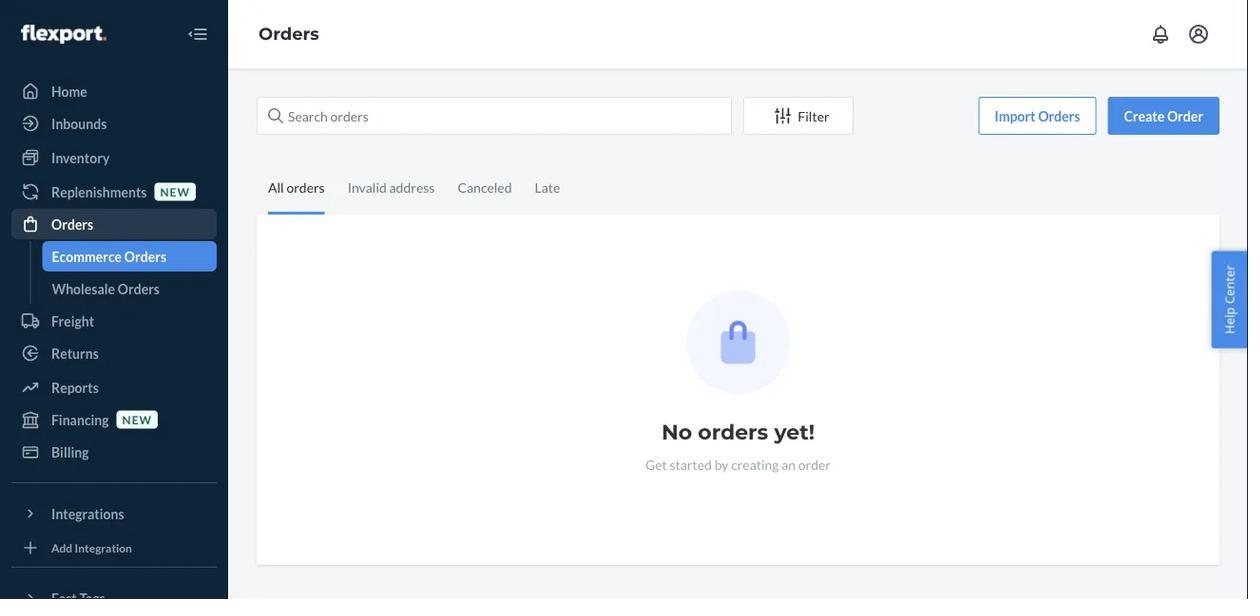 Task type: vqa. For each thing, say whether or not it's contained in the screenshot.
new corresponding to Financing
yes



Task type: describe. For each thing, give the bounding box(es) containing it.
search image
[[268, 108, 283, 124]]

no
[[662, 420, 692, 445]]

all orders
[[268, 179, 325, 195]]

invalid address
[[348, 179, 435, 195]]

orders for ecommerce orders
[[124, 249, 166, 265]]

an
[[782, 457, 796, 473]]

inventory
[[51, 150, 110, 166]]

1 vertical spatial orders link
[[11, 209, 217, 240]]

1 horizontal spatial orders link
[[259, 23, 319, 44]]

billing
[[51, 445, 89, 461]]

integration
[[75, 541, 132, 555]]

orders for no
[[698, 420, 768, 445]]

started
[[670, 457, 712, 473]]

creating
[[731, 457, 779, 473]]

late
[[535, 179, 560, 195]]

financing
[[51, 412, 109, 428]]

orders for import orders
[[1038, 108, 1080, 124]]

by
[[715, 457, 729, 473]]

create
[[1124, 108, 1165, 124]]

integrations button
[[11, 499, 217, 530]]

returns
[[51, 346, 99, 362]]

import orders
[[995, 108, 1080, 124]]

orders for wholesale orders
[[118, 281, 160, 297]]

get
[[646, 457, 667, 473]]

Search orders text field
[[257, 97, 732, 135]]

wholesale orders link
[[42, 274, 217, 304]]

create order link
[[1108, 97, 1220, 135]]

create order
[[1124, 108, 1204, 124]]

address
[[389, 179, 435, 195]]

help
[[1221, 308, 1238, 335]]

order
[[1167, 108, 1204, 124]]

open notifications image
[[1150, 23, 1172, 46]]

center
[[1221, 265, 1238, 304]]

returns link
[[11, 338, 217, 369]]

empty list image
[[686, 291, 790, 395]]

no orders yet!
[[662, 420, 815, 445]]

new for financing
[[122, 413, 152, 427]]

help center button
[[1212, 251, 1248, 349]]

inbounds
[[51, 116, 107, 132]]

ecommerce
[[52, 249, 122, 265]]

add
[[51, 541, 72, 555]]

wholesale orders
[[52, 281, 160, 297]]

reports
[[51, 380, 99, 396]]

add integration
[[51, 541, 132, 555]]

home
[[51, 83, 87, 99]]



Task type: locate. For each thing, give the bounding box(es) containing it.
orders right all
[[287, 179, 325, 195]]

reports link
[[11, 373, 217, 403]]

orders up search image
[[259, 23, 319, 44]]

new
[[160, 185, 190, 199], [122, 413, 152, 427]]

orders link up ecommerce orders
[[11, 209, 217, 240]]

new down inventory link
[[160, 185, 190, 199]]

open account menu image
[[1188, 23, 1210, 46]]

0 vertical spatial orders link
[[259, 23, 319, 44]]

import
[[995, 108, 1036, 124]]

orders right import
[[1038, 108, 1080, 124]]

add integration link
[[11, 537, 217, 560]]

order
[[798, 457, 831, 473]]

billing link
[[11, 437, 217, 468]]

orders up "ecommerce"
[[51, 216, 93, 232]]

filter button
[[744, 97, 854, 135]]

1 horizontal spatial new
[[160, 185, 190, 199]]

help center
[[1221, 265, 1238, 335]]

integrations
[[51, 506, 124, 522]]

ecommerce orders link
[[42, 242, 217, 272]]

inventory link
[[11, 143, 217, 173]]

1 vertical spatial orders
[[698, 420, 768, 445]]

import orders button
[[979, 97, 1097, 135]]

ecommerce orders
[[52, 249, 166, 265]]

home link
[[11, 76, 217, 106]]

orders up get started by creating an order
[[698, 420, 768, 445]]

orders
[[259, 23, 319, 44], [1038, 108, 1080, 124], [51, 216, 93, 232], [124, 249, 166, 265], [118, 281, 160, 297]]

1 horizontal spatial orders
[[698, 420, 768, 445]]

new for replenishments
[[160, 185, 190, 199]]

orders for all
[[287, 179, 325, 195]]

orders down ecommerce orders link
[[118, 281, 160, 297]]

all
[[268, 179, 284, 195]]

new down the reports link
[[122, 413, 152, 427]]

freight
[[51, 313, 94, 329]]

yet!
[[774, 420, 815, 445]]

0 horizontal spatial new
[[122, 413, 152, 427]]

filter
[[798, 108, 830, 124]]

orders link
[[259, 23, 319, 44], [11, 209, 217, 240]]

wholesale
[[52, 281, 115, 297]]

get started by creating an order
[[646, 457, 831, 473]]

0 horizontal spatial orders
[[287, 179, 325, 195]]

invalid
[[348, 179, 387, 195]]

orders link up search image
[[259, 23, 319, 44]]

orders inside button
[[1038, 108, 1080, 124]]

inbounds link
[[11, 108, 217, 139]]

close navigation image
[[186, 23, 209, 46]]

orders up wholesale orders link
[[124, 249, 166, 265]]

canceled
[[458, 179, 512, 195]]

0 vertical spatial orders
[[287, 179, 325, 195]]

0 vertical spatial new
[[160, 185, 190, 199]]

0 horizontal spatial orders link
[[11, 209, 217, 240]]

flexport logo image
[[21, 25, 106, 44]]

1 vertical spatial new
[[122, 413, 152, 427]]

replenishments
[[51, 184, 147, 200]]

freight link
[[11, 306, 217, 337]]

orders
[[287, 179, 325, 195], [698, 420, 768, 445]]



